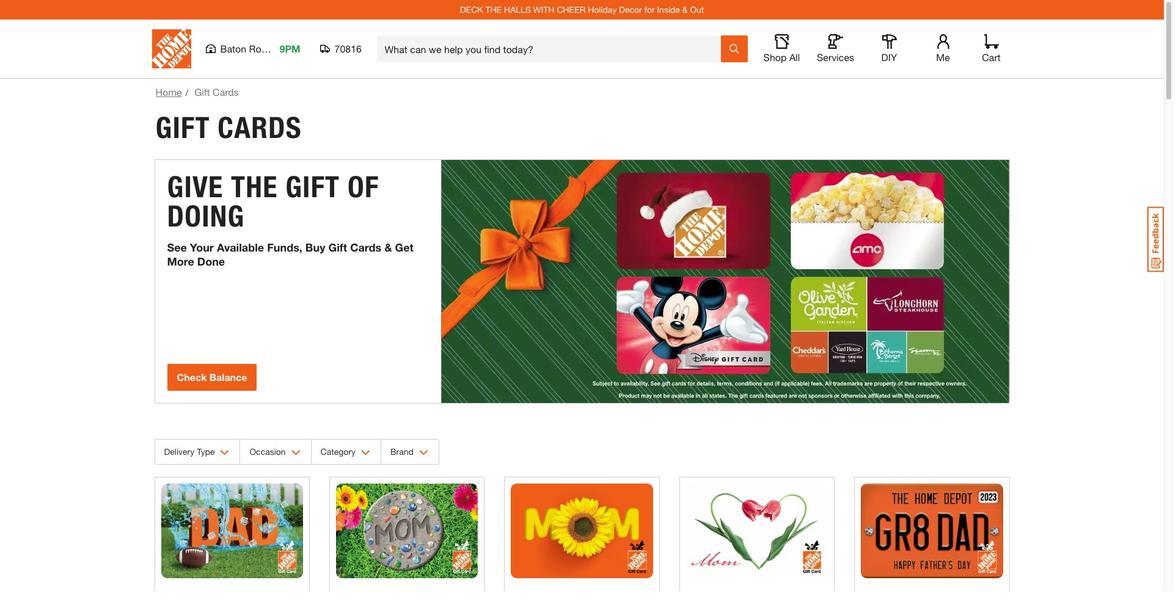 Task type: describe. For each thing, give the bounding box(es) containing it.
gift down home link
[[156, 110, 210, 145]]

balance
[[210, 372, 247, 383]]

gift inside see your available funds, buy gift cards & get more done
[[328, 241, 347, 254]]

home depot mom sunflower gift card image
[[511, 484, 653, 579]]

doing
[[167, 199, 245, 234]]

gift inside give the gift of doing
[[286, 169, 340, 205]]

out
[[690, 4, 704, 15]]

delivery type link
[[155, 440, 240, 464]]

type
[[197, 447, 215, 457]]

home depot mom stepping stone gift card image
[[336, 484, 478, 579]]

see your available funds, buy gift cards & get more done
[[167, 241, 414, 268]]

services
[[817, 51, 854, 63]]

brand
[[390, 447, 414, 457]]

shop
[[764, 51, 787, 63]]

feedback link image
[[1148, 207, 1164, 273]]

delivery
[[164, 447, 194, 457]]

cart link
[[978, 34, 1005, 64]]

open arrow image for category
[[361, 450, 370, 456]]

cart
[[982, 51, 1001, 63]]

get
[[395, 241, 414, 254]]

1 horizontal spatial &
[[682, 4, 688, 15]]

check balance
[[177, 372, 247, 383]]

your
[[190, 241, 214, 254]]

inside
[[657, 4, 680, 15]]

deck
[[460, 4, 483, 15]]

me button
[[924, 34, 963, 64]]

me
[[936, 51, 950, 63]]

give the gift of doing
[[167, 169, 379, 234]]

home depot mom tulip heart egift image
[[686, 484, 828, 579]]

holiday
[[588, 4, 617, 15]]

occasion link
[[240, 440, 311, 464]]

0 vertical spatial gift cards
[[194, 86, 239, 98]]

check balance link
[[167, 364, 257, 391]]

1 vertical spatial cards
[[218, 110, 302, 145]]

cheer
[[557, 4, 586, 15]]

check
[[177, 372, 207, 383]]

rouge
[[249, 43, 278, 54]]

decor
[[619, 4, 642, 15]]



Task type: locate. For each thing, give the bounding box(es) containing it.
0 horizontal spatial &
[[384, 241, 392, 254]]

cards
[[213, 86, 239, 98], [218, 110, 302, 145], [350, 241, 381, 254]]

gift
[[194, 86, 210, 98], [156, 110, 210, 145], [286, 169, 340, 205], [328, 241, 347, 254]]

0 vertical spatial cards
[[213, 86, 239, 98]]

baton
[[220, 43, 246, 54]]

deck the halls with cheer holiday decor for inside & out
[[460, 4, 704, 15]]

halls
[[504, 4, 531, 15]]

home link
[[156, 86, 182, 98]]

image for give the gift of doing image
[[441, 160, 1009, 403]]

0 vertical spatial &
[[682, 4, 688, 15]]

give
[[167, 169, 223, 205]]

1 open arrow image from the left
[[220, 450, 229, 456]]

cards up the
[[218, 110, 302, 145]]

0 horizontal spatial open arrow image
[[291, 450, 300, 456]]

the
[[231, 169, 278, 205]]

gift right buy
[[328, 241, 347, 254]]

open arrow image for delivery type
[[220, 450, 229, 456]]

delivery type
[[164, 447, 215, 457]]

open arrow image right occasion
[[291, 450, 300, 456]]

cards inside see your available funds, buy gift cards & get more done
[[350, 241, 381, 254]]

open arrow image inside occasion link
[[291, 450, 300, 456]]

home
[[156, 86, 182, 98]]

cards left get
[[350, 241, 381, 254]]

done
[[197, 255, 225, 268]]

& inside see your available funds, buy gift cards & get more done
[[384, 241, 392, 254]]

all
[[789, 51, 800, 63]]

category
[[321, 447, 356, 457]]

& left "out"
[[682, 4, 688, 15]]

open arrow image for brand
[[419, 450, 428, 456]]

the
[[485, 4, 502, 15]]

diy
[[882, 51, 897, 63]]

gift right home link
[[194, 86, 210, 98]]

What can we help you find today? search field
[[385, 36, 720, 62]]

open arrow image inside the category link
[[361, 450, 370, 456]]

with
[[533, 4, 555, 15]]

open arrow image right type
[[220, 450, 229, 456]]

&
[[682, 4, 688, 15], [384, 241, 392, 254]]

1 horizontal spatial open arrow image
[[361, 450, 370, 456]]

2 vertical spatial cards
[[350, 241, 381, 254]]

available
[[217, 241, 264, 254]]

for
[[645, 4, 655, 15]]

home depot football dad egift image
[[161, 484, 303, 579]]

diy button
[[870, 34, 909, 64]]

baton rouge 9pm
[[220, 43, 300, 54]]

1 vertical spatial gift cards
[[156, 110, 302, 145]]

70816 button
[[320, 43, 362, 55]]

1 horizontal spatial open arrow image
[[419, 450, 428, 456]]

cards down baton
[[213, 86, 239, 98]]

see
[[167, 241, 187, 254]]

70816
[[335, 43, 362, 54]]

deck the halls with cheer holiday decor for inside & out link
[[460, 4, 704, 15]]

gift left of
[[286, 169, 340, 205]]

brand link
[[381, 440, 439, 464]]

2 open arrow image from the left
[[361, 450, 370, 456]]

& left get
[[384, 241, 392, 254]]

open arrow image for occasion
[[291, 450, 300, 456]]

1 open arrow image from the left
[[291, 450, 300, 456]]

open arrow image right brand
[[419, 450, 428, 456]]

buy
[[305, 241, 325, 254]]

shop all button
[[762, 34, 801, 64]]

open arrow image inside brand link
[[419, 450, 428, 456]]

more
[[167, 255, 194, 268]]

the home depot logo image
[[152, 29, 191, 68]]

open arrow image inside delivery type link
[[220, 450, 229, 456]]

open arrow image right the category
[[361, 450, 370, 456]]

1 vertical spatial &
[[384, 241, 392, 254]]

2 open arrow image from the left
[[419, 450, 428, 456]]

category link
[[311, 440, 381, 464]]

shop all
[[764, 51, 800, 63]]

funds,
[[267, 241, 302, 254]]

9pm
[[280, 43, 300, 54]]

0 horizontal spatial open arrow image
[[220, 450, 229, 456]]

gift cards
[[194, 86, 239, 98], [156, 110, 302, 145]]

of
[[348, 169, 379, 205]]

services button
[[816, 34, 855, 64]]

open arrow image
[[220, 450, 229, 456], [419, 450, 428, 456]]

home depot orange plate dad egift image
[[861, 484, 1003, 579]]

open arrow image
[[291, 450, 300, 456], [361, 450, 370, 456]]

occasion
[[250, 447, 286, 457]]



Task type: vqa. For each thing, say whether or not it's contained in the screenshot.
Shop All button
yes



